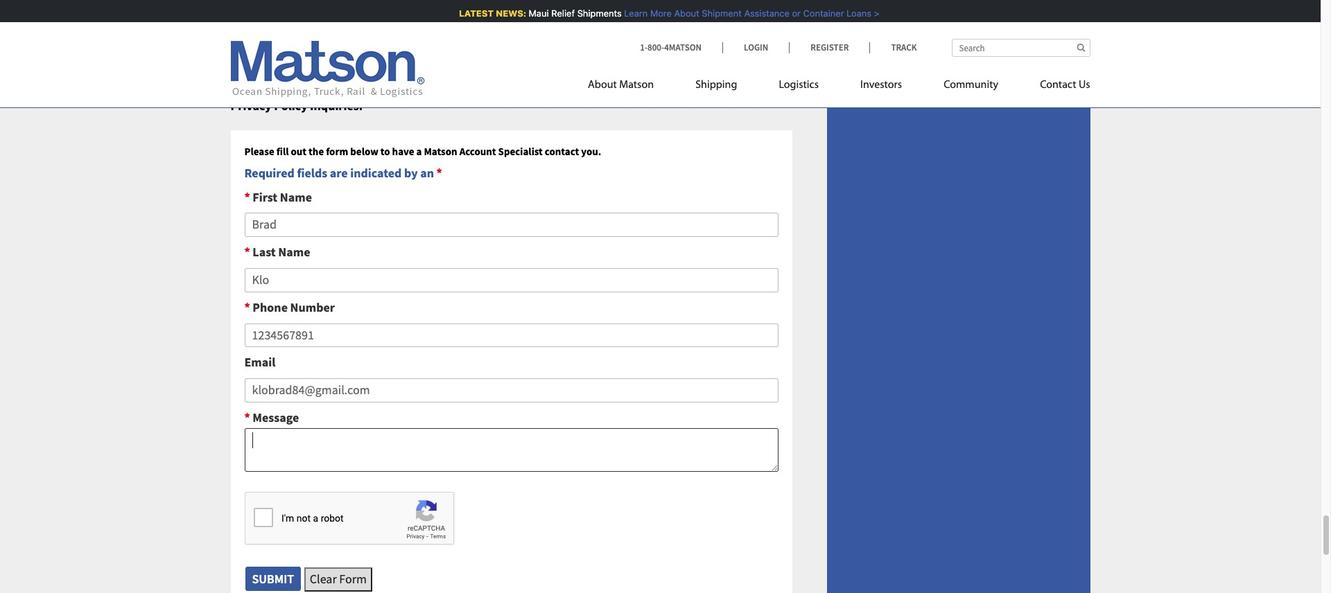 Task type: vqa. For each thing, say whether or not it's contained in the screenshot.
Guam
no



Task type: locate. For each thing, give the bounding box(es) containing it.
have up disability,
[[262, 24, 287, 40]]

have inside please fill out the form below to have a matson account specialist contact you. required fields are indicated by an *
[[392, 145, 414, 158]]

to right below
[[381, 145, 390, 158]]

name for * last name
[[278, 244, 310, 260]]

fill
[[276, 145, 289, 158]]

by down access,
[[433, 64, 446, 80]]

or
[[791, 8, 800, 19], [306, 44, 317, 60], [502, 44, 513, 60], [609, 64, 620, 80]]

contact down the like
[[377, 64, 416, 80]]

by inside if you have any questions regarding our privacy policy, need to access the policy in an alternative format due to a disability, or if you would like to access, update, or delete your personal information, please email us at general_info@matson.com , contact us by telephone at 1-800-4-matson , or complete the web form below.
[[433, 64, 446, 80]]

1-
[[640, 42, 648, 53], [517, 64, 527, 80]]

Email text field
[[244, 379, 778, 403]]

contact us link
[[1019, 73, 1090, 101]]

privacy left policy
[[231, 98, 272, 114]]

1- down delete
[[517, 64, 527, 80]]

1 vertical spatial name
[[278, 244, 310, 260]]

us up below.
[[760, 44, 772, 60]]

name
[[280, 189, 312, 205], [278, 244, 310, 260]]

* left first
[[244, 189, 250, 205]]

* left message
[[244, 410, 250, 426]]

1-800-4matson link
[[640, 42, 723, 53]]

1 vertical spatial about
[[588, 80, 617, 91]]

due
[[771, 24, 791, 40]]

1 vertical spatial an
[[420, 165, 434, 181]]

0 vertical spatial name
[[280, 189, 312, 205]]

if
[[319, 44, 326, 60]]

1 horizontal spatial at
[[775, 44, 785, 60]]

matson left account
[[424, 145, 457, 158]]

1 vertical spatial at
[[504, 64, 514, 80]]

1- down in
[[640, 42, 648, 53]]

complete
[[623, 64, 672, 80]]

would
[[350, 44, 383, 60]]

* for phone number
[[244, 299, 250, 315]]

None reset field
[[304, 568, 372, 592]]

0 vertical spatial matson
[[619, 80, 654, 91]]

1 horizontal spatial us
[[760, 44, 772, 60]]

0 horizontal spatial by
[[404, 165, 418, 181]]

1 vertical spatial contact
[[545, 145, 579, 158]]

community
[[944, 80, 999, 91]]

None search field
[[952, 39, 1090, 57]]

like
[[385, 44, 404, 60]]

0 vertical spatial contact
[[377, 64, 416, 80]]

have up indicated in the left top of the page
[[392, 145, 414, 158]]

form inside if you have any questions regarding our privacy policy, need to access the policy in an alternative format due to a disability, or if you would like to access, update, or delete your personal information, please email us at general_info@matson.com , contact us by telephone at 1-800-4-matson , or complete the web form below.
[[719, 64, 743, 80]]

last
[[253, 244, 276, 260]]

None button
[[244, 567, 302, 592]]

0 horizontal spatial 1-
[[517, 64, 527, 80]]

1 vertical spatial us
[[418, 64, 430, 80]]

matson
[[619, 80, 654, 91], [424, 145, 457, 158]]

*
[[437, 165, 442, 181], [244, 189, 250, 205], [244, 244, 250, 260], [244, 299, 250, 315], [244, 410, 250, 426]]

name down fields
[[280, 189, 312, 205]]

None text field
[[244, 268, 778, 293]]

1 horizontal spatial a
[[416, 145, 422, 158]]

0 vertical spatial by
[[433, 64, 446, 80]]

form up are
[[326, 145, 348, 158]]

0 vertical spatial a
[[244, 44, 250, 60]]

the left web
[[674, 64, 692, 80]]

2 horizontal spatial the
[[674, 64, 692, 80]]

1 vertical spatial form
[[326, 145, 348, 158]]

a right below
[[416, 145, 422, 158]]

contact
[[1040, 80, 1077, 91]]

contact inside please fill out the form below to have a matson account specialist contact you. required fields are indicated by an *
[[545, 145, 579, 158]]

0 horizontal spatial 800-
[[527, 64, 549, 80]]

0 horizontal spatial contact
[[377, 64, 416, 80]]

the down shipments at the top left
[[592, 24, 610, 40]]

* right indicated in the left top of the page
[[437, 165, 442, 181]]

1- inside if you have any questions regarding our privacy policy, need to access the policy in an alternative format due to a disability, or if you would like to access, update, or delete your personal information, please email us at general_info@matson.com , contact us by telephone at 1-800-4-matson , or complete the web form below.
[[517, 64, 527, 80]]

are
[[330, 165, 348, 181]]

1 horizontal spatial about
[[673, 8, 699, 19]]

policy,
[[478, 24, 512, 40]]

personal
[[576, 44, 622, 60]]

800- down delete
[[527, 64, 549, 80]]

please
[[692, 44, 726, 60]]

message
[[253, 410, 299, 426]]

first
[[253, 189, 278, 205]]

latest news: maui relief shipments learn more about shipment assistance or container loans >
[[458, 8, 879, 19]]

about inside 'link'
[[588, 80, 617, 91]]

by right indicated in the left top of the page
[[404, 165, 418, 181]]

matson
[[559, 64, 604, 80]]

about down personal on the top of page
[[588, 80, 617, 91]]

* left phone
[[244, 299, 250, 315]]

1 horizontal spatial ,
[[604, 64, 607, 80]]

1 horizontal spatial contact
[[545, 145, 579, 158]]

contact inside if you have any questions regarding our privacy policy, need to access the policy in an alternative format due to a disability, or if you would like to access, update, or delete your personal information, please email us at general_info@matson.com , contact us by telephone at 1-800-4-matson , or complete the web form below.
[[377, 64, 416, 80]]

0 vertical spatial 1-
[[640, 42, 648, 53]]

have
[[262, 24, 287, 40], [392, 145, 414, 158]]

0 vertical spatial privacy
[[437, 24, 475, 40]]

0 vertical spatial you
[[240, 24, 259, 40]]

0 horizontal spatial the
[[309, 145, 324, 158]]

name right last
[[278, 244, 310, 260]]

community link
[[923, 73, 1019, 101]]

you right the if
[[240, 24, 259, 40]]

0 vertical spatial have
[[262, 24, 287, 40]]

* phone number
[[244, 299, 335, 315]]

the right out at the top left of the page
[[309, 145, 324, 158]]

you right if
[[328, 44, 348, 60]]

have inside if you have any questions regarding our privacy policy, need to access the policy in an alternative format due to a disability, or if you would like to access, update, or delete your personal information, please email us at general_info@matson.com , contact us by telephone at 1-800-4-matson , or complete the web form below.
[[262, 24, 287, 40]]

1 horizontal spatial have
[[392, 145, 414, 158]]

about up alternative
[[673, 8, 699, 19]]

1 vertical spatial matson
[[424, 145, 457, 158]]

0 vertical spatial form
[[719, 64, 743, 80]]

matson inside 'link'
[[619, 80, 654, 91]]

1 horizontal spatial matson
[[619, 80, 654, 91]]

about matson
[[588, 80, 654, 91]]

0 horizontal spatial ,
[[371, 64, 374, 80]]

0 horizontal spatial form
[[326, 145, 348, 158]]

at
[[775, 44, 785, 60], [504, 64, 514, 80]]

* for first name
[[244, 189, 250, 205]]

1 horizontal spatial 800-
[[648, 42, 664, 53]]

0 vertical spatial an
[[659, 24, 672, 40]]

need
[[514, 24, 540, 40]]

an inside if you have any questions regarding our privacy policy, need to access the policy in an alternative format due to a disability, or if you would like to access, update, or delete your personal information, please email us at general_info@matson.com , contact us by telephone at 1-800-4-matson , or complete the web form below.
[[659, 24, 672, 40]]

1 horizontal spatial by
[[433, 64, 446, 80]]

1 vertical spatial 1-
[[517, 64, 527, 80]]

, down personal on the top of page
[[604, 64, 607, 80]]

contact us
[[1040, 80, 1090, 91]]

1 vertical spatial have
[[392, 145, 414, 158]]

to down the if
[[231, 44, 241, 60]]

1 horizontal spatial the
[[592, 24, 610, 40]]

None text field
[[244, 213, 778, 237], [244, 324, 778, 348], [244, 428, 778, 473], [244, 213, 778, 237], [244, 324, 778, 348], [244, 428, 778, 473]]

1 vertical spatial privacy
[[231, 98, 272, 114]]

an right indicated in the left top of the page
[[420, 165, 434, 181]]

us down access,
[[418, 64, 430, 80]]

form
[[719, 64, 743, 80], [326, 145, 348, 158]]

the
[[592, 24, 610, 40], [674, 64, 692, 80], [309, 145, 324, 158]]

1 vertical spatial a
[[416, 145, 422, 158]]

at right telephone at left
[[504, 64, 514, 80]]

1 horizontal spatial privacy
[[437, 24, 475, 40]]

800- down in
[[648, 42, 664, 53]]

shipping
[[696, 80, 737, 91]]

1 horizontal spatial form
[[719, 64, 743, 80]]

800-
[[648, 42, 664, 53], [527, 64, 549, 80]]

1 vertical spatial 800-
[[527, 64, 549, 80]]

,
[[371, 64, 374, 80], [604, 64, 607, 80]]

to
[[543, 24, 554, 40], [231, 44, 241, 60], [406, 44, 417, 60], [381, 145, 390, 158]]

general_info@matson.com
[[231, 64, 371, 80]]

a left disability,
[[244, 44, 250, 60]]

privacy up access,
[[437, 24, 475, 40]]

matson inside please fill out the form below to have a matson account specialist contact you. required fields are indicated by an *
[[424, 145, 457, 158]]

0 horizontal spatial matson
[[424, 145, 457, 158]]

contact left you.
[[545, 145, 579, 158]]

us
[[760, 44, 772, 60], [418, 64, 430, 80]]

matson down the information,
[[619, 80, 654, 91]]

at down "due"
[[775, 44, 785, 60]]

, down would
[[371, 64, 374, 80]]

or down personal on the top of page
[[609, 64, 620, 80]]

a
[[244, 44, 250, 60], [416, 145, 422, 158]]

1 vertical spatial by
[[404, 165, 418, 181]]

top menu navigation
[[588, 73, 1090, 101]]

update,
[[459, 44, 499, 60]]

* for message
[[244, 410, 250, 426]]

2 vertical spatial the
[[309, 145, 324, 158]]

* left last
[[244, 244, 250, 260]]

* inside please fill out the form below to have a matson account specialist contact you. required fields are indicated by an *
[[437, 165, 442, 181]]

0 horizontal spatial a
[[244, 44, 250, 60]]

an
[[659, 24, 672, 40], [420, 165, 434, 181]]

1 horizontal spatial 1-
[[640, 42, 648, 53]]

form down email on the top right
[[719, 64, 743, 80]]

0 vertical spatial at
[[775, 44, 785, 60]]

specialist
[[498, 145, 543, 158]]

0 horizontal spatial about
[[588, 80, 617, 91]]

0 horizontal spatial an
[[420, 165, 434, 181]]

you
[[240, 24, 259, 40], [328, 44, 348, 60]]

blue matson logo with ocean, shipping, truck, rail and logistics written beneath it. image
[[231, 41, 425, 98]]

* first name
[[244, 189, 312, 205]]

an right in
[[659, 24, 672, 40]]

1 vertical spatial you
[[328, 44, 348, 60]]

800- inside if you have any questions regarding our privacy policy, need to access the policy in an alternative format due to a disability, or if you would like to access, update, or delete your personal information, please email us at general_info@matson.com , contact us by telephone at 1-800-4-matson , or complete the web form below.
[[527, 64, 549, 80]]

* last name
[[244, 244, 310, 260]]

1 horizontal spatial an
[[659, 24, 672, 40]]

0 horizontal spatial have
[[262, 24, 287, 40]]



Task type: describe. For each thing, give the bounding box(es) containing it.
shipping link
[[675, 73, 758, 101]]

4matson
[[664, 42, 702, 53]]

information,
[[624, 44, 690, 60]]

name for * first name
[[280, 189, 312, 205]]

about matson link
[[588, 73, 675, 101]]

1 vertical spatial the
[[674, 64, 692, 80]]

1-800-4-matson link
[[517, 64, 604, 80]]

investors link
[[840, 73, 923, 101]]

privacy inside if you have any questions regarding our privacy policy, need to access the policy in an alternative format due to a disability, or if you would like to access, update, or delete your personal information, please email us at general_info@matson.com , contact us by telephone at 1-800-4-matson , or complete the web form below.
[[437, 24, 475, 40]]

an inside please fill out the form below to have a matson account specialist contact you. required fields are indicated by an *
[[420, 165, 434, 181]]

your
[[550, 44, 574, 60]]

shipment
[[701, 8, 741, 19]]

web
[[694, 64, 716, 80]]

container
[[803, 8, 843, 19]]

required
[[244, 165, 295, 181]]

a inside please fill out the form below to have a matson account specialist contact you. required fields are indicated by an *
[[416, 145, 422, 158]]

investors
[[861, 80, 902, 91]]

or left if
[[306, 44, 317, 60]]

relief
[[551, 8, 574, 19]]

logistics link
[[758, 73, 840, 101]]

0 vertical spatial 800-
[[648, 42, 664, 53]]

questions
[[311, 24, 362, 40]]

register link
[[789, 42, 870, 53]]

email
[[244, 355, 276, 371]]

0 vertical spatial about
[[673, 8, 699, 19]]

disability,
[[253, 44, 303, 60]]

learn
[[624, 8, 647, 19]]

email
[[728, 44, 758, 60]]

our
[[417, 24, 435, 40]]

regarding
[[364, 24, 414, 40]]

access
[[556, 24, 590, 40]]

in
[[646, 24, 656, 40]]

more
[[650, 8, 671, 19]]

1 horizontal spatial you
[[328, 44, 348, 60]]

register
[[811, 42, 849, 53]]

assistance
[[744, 8, 789, 19]]

0 horizontal spatial us
[[418, 64, 430, 80]]

the inside please fill out the form below to have a matson account specialist contact you. required fields are indicated by an *
[[309, 145, 324, 158]]

account
[[460, 145, 496, 158]]

loans
[[846, 8, 871, 19]]

please
[[244, 145, 274, 158]]

form inside please fill out the form below to have a matson account specialist contact you. required fields are indicated by an *
[[326, 145, 348, 158]]

0 vertical spatial us
[[760, 44, 772, 60]]

* message
[[244, 410, 299, 426]]

track
[[891, 42, 917, 53]]

if you have any questions regarding our privacy policy, need to access the policy in an alternative format due to a disability, or if you would like to access, update, or delete your personal information, please email us at general_info@matson.com , contact us by telephone at 1-800-4-matson , or complete the web form below.
[[231, 24, 791, 80]]

learn more about shipment assistance or container loans > link
[[624, 8, 879, 19]]

if
[[231, 24, 238, 40]]

news:
[[495, 8, 526, 19]]

below.
[[746, 64, 781, 80]]

privacy policy inquiries:
[[231, 98, 363, 114]]

or down policy,
[[502, 44, 513, 60]]

you.
[[581, 145, 601, 158]]

0 horizontal spatial at
[[504, 64, 514, 80]]

0 vertical spatial the
[[592, 24, 610, 40]]

please fill out the form below to have a matson account specialist contact you. required fields are indicated by an *
[[244, 145, 601, 181]]

format
[[733, 24, 768, 40]]

0 horizontal spatial you
[[240, 24, 259, 40]]

logistics
[[779, 80, 819, 91]]

inquiries:
[[310, 98, 363, 114]]

number
[[290, 299, 335, 315]]

telephone
[[448, 64, 501, 80]]

to right the need
[[543, 24, 554, 40]]

login link
[[723, 42, 789, 53]]

indicated
[[350, 165, 402, 181]]

to right the like
[[406, 44, 417, 60]]

maui
[[528, 8, 548, 19]]

fields
[[297, 165, 328, 181]]

alternative
[[674, 24, 730, 40]]

search image
[[1077, 43, 1086, 52]]

policy
[[612, 24, 644, 40]]

or left container
[[791, 8, 800, 19]]

to inside please fill out the form below to have a matson account specialist contact you. required fields are indicated by an *
[[381, 145, 390, 158]]

a inside if you have any questions regarding our privacy policy, need to access the policy in an alternative format due to a disability, or if you would like to access, update, or delete your personal information, please email us at general_info@matson.com , contact us by telephone at 1-800-4-matson , or complete the web form below.
[[244, 44, 250, 60]]

login
[[744, 42, 769, 53]]

>
[[873, 8, 879, 19]]

any
[[289, 24, 308, 40]]

delete
[[515, 44, 548, 60]]

track link
[[870, 42, 917, 53]]

0 horizontal spatial privacy
[[231, 98, 272, 114]]

by inside please fill out the form below to have a matson account specialist contact you. required fields are indicated by an *
[[404, 165, 418, 181]]

* for last name
[[244, 244, 250, 260]]

1 , from the left
[[371, 64, 374, 80]]

below
[[350, 145, 378, 158]]

1-800-4matson
[[640, 42, 702, 53]]

2 , from the left
[[604, 64, 607, 80]]

phone
[[253, 299, 288, 315]]

access,
[[420, 44, 456, 60]]

shipments
[[577, 8, 621, 19]]

Search search field
[[952, 39, 1090, 57]]

policy
[[274, 98, 308, 114]]

latest
[[458, 8, 493, 19]]

4-
[[549, 64, 559, 80]]

out
[[291, 145, 307, 158]]

us
[[1079, 80, 1090, 91]]

general_info@matson.com link
[[231, 64, 371, 80]]



